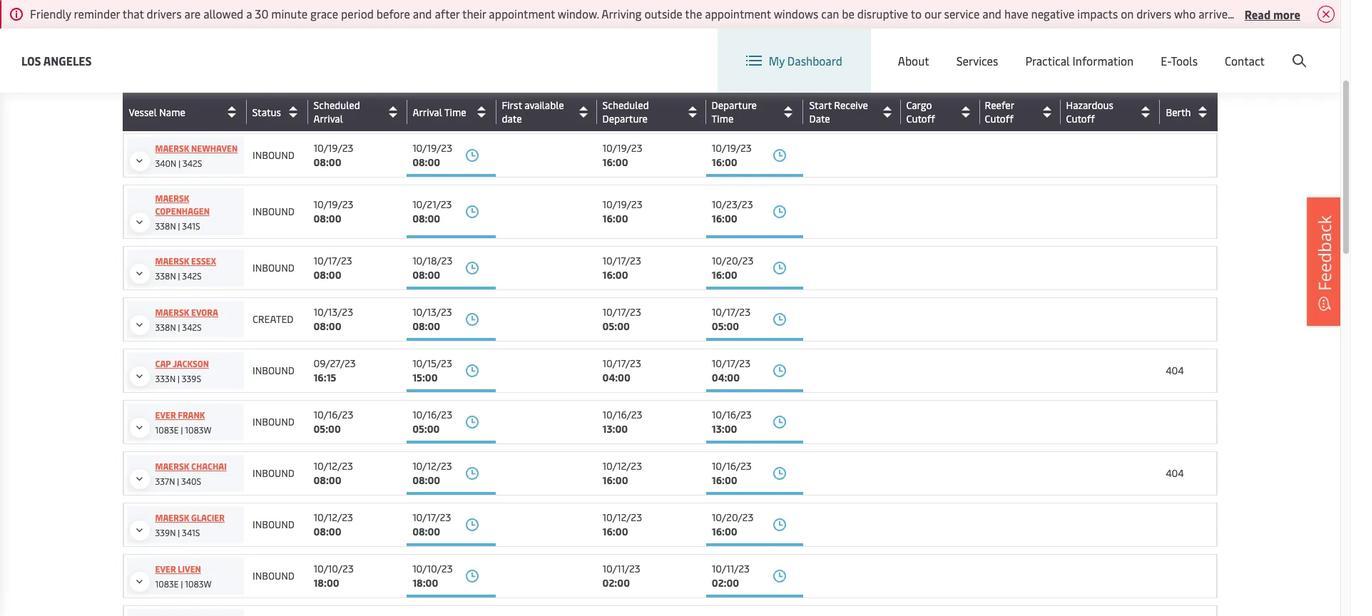 Task type: describe. For each thing, give the bounding box(es) containing it.
1 and from the left
[[413, 6, 432, 21]]

08:00 inside the 10/21/23 08:00
[[412, 212, 440, 225]]

0 horizontal spatial 10/17/23 05:00
[[313, 90, 352, 118]]

cap
[[155, 358, 171, 370]]

departure time for departure time button for 1st cargo cutoff 'button' from the top
[[712, 0, 757, 18]]

1 10/13/23 08:00 from the left
[[313, 305, 353, 333]]

be
[[842, 6, 855, 21]]

| for 10/15/23
[[178, 373, 180, 385]]

2 that from the left
[[1313, 6, 1334, 21]]

scheduled arrival for 1st cargo cutoff 'button' from the bottom's scheduled arrival button
[[314, 98, 360, 126]]

departure time button for 1st cargo cutoff 'button' from the bottom
[[712, 98, 799, 126]]

2 10/17/23 04:00 from the left
[[712, 357, 751, 385]]

my dashboard button
[[746, 29, 842, 93]]

login / create account link
[[1172, 29, 1313, 71]]

1 10/10/23 from the left
[[313, 562, 354, 576]]

essex
[[191, 255, 216, 267]]

my dashboard
[[769, 53, 842, 68]]

2 13:00 from the left
[[712, 422, 737, 436]]

read
[[1245, 6, 1271, 22]]

reefer for 1st cargo cutoff 'button' from the top
[[985, 0, 1014, 4]]

10/15/23
[[412, 357, 452, 370]]

inbound for 10/21/23 08:00
[[252, 205, 295, 218]]

grace
[[310, 6, 338, 21]]

about button
[[898, 29, 929, 93]]

10/18/23 05:00
[[412, 90, 453, 118]]

scheduled arrival button for 1st cargo cutoff 'button' from the bottom
[[314, 98, 403, 126]]

16:15
[[313, 371, 336, 385]]

cutoff right service
[[985, 4, 1014, 18]]

reefer cutoff button for 1st cargo cutoff 'button' from the bottom
[[985, 98, 1057, 126]]

drivers
[[1274, 6, 1310, 21]]

e-tools
[[1161, 53, 1198, 68]]

10/18/23 08:00
[[412, 254, 453, 282]]

friendly
[[30, 6, 71, 21]]

10/19/23 16:00 for 10/23/23
[[603, 198, 642, 225]]

close alert image
[[1318, 6, 1335, 23]]

los
[[21, 52, 41, 68]]

1 10/16/23 05:00 from the left
[[313, 408, 353, 436]]

jackson
[[173, 358, 209, 370]]

name
[[159, 105, 185, 119]]

404 for 10/16/23
[[1166, 467, 1184, 480]]

reefer for 1st cargo cutoff 'button' from the bottom
[[985, 98, 1014, 112]]

vessel
[[129, 105, 157, 119]]

2 10/16/23 13:00 from the left
[[712, 408, 752, 436]]

after
[[435, 6, 460, 21]]

1 that from the left
[[123, 6, 144, 21]]

tools
[[1171, 53, 1198, 68]]

10/16/23 16:00
[[712, 459, 752, 487]]

1 10/11/23 from the left
[[603, 562, 640, 576]]

maersk newhaven 340n | 342s
[[155, 143, 238, 169]]

1 13:00 from the left
[[603, 422, 628, 436]]

my
[[769, 53, 785, 68]]

1 cargo cutoff button from the top
[[906, 0, 976, 18]]

reefer cutoff for 1st cargo cutoff 'button' from the top
[[985, 0, 1014, 18]]

10/20/23 16:00 for 10/12/23
[[712, 511, 754, 539]]

maersk essex 338n | 342s
[[155, 255, 216, 282]]

cargo for 1st cargo cutoff 'button' from the top
[[906, 0, 932, 4]]

arrive
[[1199, 6, 1228, 21]]

window.
[[558, 6, 599, 21]]

339n
[[155, 527, 176, 539]]

1083e for 10/10/23 18:00
[[155, 579, 179, 590]]

date for departure time button for 1st cargo cutoff 'button' from the top
[[809, 4, 830, 18]]

contact button
[[1225, 29, 1265, 93]]

1 10/13/23 from the left
[[313, 305, 353, 319]]

1 horizontal spatial 10/17/23 05:00
[[603, 305, 641, 333]]

friendly reminder that drivers are allowed a 30 minute grace period before and after their appointment window. arriving outside the appointment windows can be disruptive to our service and have negative impacts on drivers who arrive on time. drivers that arr
[[30, 6, 1351, 21]]

global menu
[[1065, 42, 1130, 57]]

08:00 inside "10/18/23 08:00"
[[412, 268, 440, 282]]

receive for 1st cargo cutoff 'button' from the bottom's the start receive date button
[[834, 98, 868, 112]]

information
[[1073, 53, 1134, 68]]

about
[[898, 53, 929, 68]]

ever liven 1083e | 1083w
[[155, 564, 212, 590]]

404 for 10/17/23
[[1166, 364, 1184, 377]]

30
[[255, 6, 269, 21]]

reefer cutoff button for 1st cargo cutoff 'button' from the top
[[985, 0, 1057, 18]]

a
[[246, 6, 252, 21]]

| for 10/19/23
[[178, 158, 180, 169]]

09/27/23 16:15
[[313, 357, 356, 385]]

chachai
[[191, 461, 227, 472]]

341s for 10/19/23 08:00
[[182, 220, 200, 232]]

global menu button
[[1034, 28, 1145, 71]]

frank
[[178, 409, 205, 421]]

1 on from the left
[[1121, 6, 1134, 21]]

arrival time button
[[413, 101, 493, 123]]

contact
[[1225, 53, 1265, 68]]

minute
[[271, 6, 308, 21]]

2 appointment from the left
[[705, 6, 771, 21]]

16:00 inside the 10/16/23 16:00
[[712, 474, 737, 487]]

10/17/23 16:00
[[603, 254, 641, 282]]

date for 1st cargo cutoff 'button' from the bottom departure time button
[[809, 112, 830, 126]]

2 10/13/23 from the left
[[412, 305, 452, 319]]

342s for 10/17/23 08:00
[[182, 270, 202, 282]]

16:00 inside 10/24/23 16:00
[[712, 53, 737, 66]]

337n
[[155, 476, 175, 487]]

status button
[[252, 101, 304, 123]]

| for 10/13/23
[[178, 322, 180, 333]]

maersk for 10/12/23
[[155, 461, 189, 472]]

10/18/23 for 05:00
[[412, 90, 453, 103]]

10/15/23 15:00
[[412, 357, 452, 385]]

10/20/23 16:00 for 10/17/23
[[712, 254, 754, 282]]

to
[[911, 6, 922, 21]]

time for 1st cargo cutoff 'button' from the bottom departure time button
[[712, 112, 734, 126]]

inbound for 10/15/23 15:00
[[252, 364, 295, 377]]

maersk chachai 337n | 340s
[[155, 461, 227, 487]]

berth button
[[1166, 101, 1214, 123]]

switch location
[[939, 41, 1020, 57]]

ever for 10/16/23 05:00
[[155, 409, 176, 421]]

los angeles link
[[21, 52, 92, 70]]

10/23/23 for 10/19/23 16:00
[[712, 198, 753, 211]]

glacier
[[191, 512, 225, 524]]

e-tools button
[[1161, 29, 1198, 93]]

| for 10/16/23
[[181, 424, 183, 436]]

cargo for 1st cargo cutoff 'button' from the bottom
[[906, 98, 932, 112]]

2 18:00 from the left
[[412, 576, 438, 590]]

the
[[685, 6, 702, 21]]

| for 10/10/23
[[181, 579, 183, 590]]

10/12/23 16:00 for 10/16/23
[[603, 459, 642, 487]]

start receive date button for 1st cargo cutoff 'button' from the bottom
[[809, 98, 897, 126]]

hazardous cutoff button for 1st cargo cutoff 'button' from the top
[[1066, 0, 1157, 18]]

feedback button
[[1307, 197, 1343, 326]]

e-
[[1161, 53, 1171, 68]]

2 horizontal spatial 10/17/23 05:00
[[712, 305, 751, 333]]

10/18/23 for 08:00
[[412, 254, 453, 268]]

| for 10/21/23
[[178, 220, 180, 232]]

their
[[462, 6, 486, 21]]

have
[[1004, 6, 1028, 21]]

16:00 inside 10/23/23 16:00
[[712, 212, 737, 225]]

status
[[252, 105, 281, 119]]

hazardous for hazardous cutoff button associated with 1st cargo cutoff 'button' from the top
[[1066, 0, 1114, 4]]

05:00 inside '10/18/23 05:00'
[[412, 104, 440, 118]]

maersk for 10/17/23
[[155, 512, 189, 524]]

1084w
[[185, 106, 212, 118]]

2 on from the left
[[1231, 6, 1243, 21]]

switch location button
[[916, 41, 1020, 57]]

reminder
[[74, 6, 120, 21]]

10/21/23
[[412, 198, 452, 211]]

cap jackson 333n | 339s
[[155, 358, 209, 385]]

start for departure time button for 1st cargo cutoff 'button' from the top
[[809, 0, 831, 4]]

login / create account
[[1198, 42, 1313, 57]]

practical information button
[[1025, 29, 1134, 93]]

login
[[1198, 42, 1226, 57]]

negative
[[1031, 6, 1075, 21]]

outside
[[644, 6, 683, 21]]

first available date for 1st cargo cutoff 'button' from the bottom
[[502, 98, 564, 126]]

departure time button for 1st cargo cutoff 'button' from the top
[[712, 0, 800, 18]]

10/19/23 08:00 for 10/19/23
[[313, 141, 353, 169]]

10/23/23 for 10/23/23 04:00
[[712, 90, 753, 103]]

1 02:00 from the left
[[603, 576, 630, 590]]

ever frank 1083e | 1083w
[[155, 409, 212, 436]]

departure time for 1st cargo cutoff 'button' from the bottom departure time button
[[712, 98, 757, 126]]

location
[[976, 41, 1020, 57]]

| for 10/18/23
[[178, 270, 180, 282]]

1 10/16/23 13:00 from the left
[[603, 408, 642, 436]]

feedback
[[1313, 215, 1336, 291]]

cutoff for 1st cargo cutoff 'button' from the bottom
[[906, 112, 935, 126]]

1 10/17/23 04:00 from the left
[[603, 357, 641, 385]]

16:00 inside 10/17/23 16:00
[[603, 268, 628, 282]]

practical
[[1025, 53, 1070, 68]]

windows
[[774, 6, 819, 21]]

service
[[944, 6, 980, 21]]

more
[[1273, 6, 1300, 22]]



Task type: locate. For each thing, give the bounding box(es) containing it.
start receive date down dashboard
[[809, 98, 868, 126]]

time for arrival time button
[[444, 105, 466, 119]]

0 horizontal spatial 10/16/23 05:00
[[313, 408, 353, 436]]

that left arr
[[1313, 6, 1334, 21]]

start
[[809, 0, 831, 4], [809, 98, 832, 112]]

cutoff down services dropdown button
[[985, 112, 1014, 126]]

1 reefer cutoff button from the top
[[985, 0, 1057, 18]]

1 vertical spatial cargo
[[906, 98, 932, 112]]

receive up be
[[834, 0, 868, 4]]

hazardous cutoff button up menu
[[1066, 0, 1157, 18]]

1 10/12/23 16:00 from the top
[[603, 459, 642, 487]]

cutoff for hazardous cutoff button associated with 1st cargo cutoff 'button' from the top
[[1066, 4, 1095, 18]]

1 vertical spatial first
[[502, 98, 522, 112]]

10/12/23 08:00 for 10/12/23
[[313, 459, 353, 487]]

2 10/23/23 04:00 from the left
[[712, 90, 753, 118]]

arrival for scheduled arrival button associated with 1st cargo cutoff 'button' from the top
[[313, 4, 343, 18]]

1 vertical spatial cargo cutoff button
[[906, 98, 976, 126]]

0 vertical spatial hazardous
[[1066, 0, 1114, 4]]

338n down copenhagen
[[155, 220, 176, 232]]

cutoff down practical information "dropdown button" at the right top
[[1066, 112, 1095, 126]]

1 reefer from the top
[[985, 0, 1014, 4]]

2 scheduled departure button from the top
[[602, 98, 702, 126]]

cutoff for hazardous cutoff button associated with 1st cargo cutoff 'button' from the bottom
[[1066, 112, 1095, 126]]

hazardous cutoff button down information
[[1066, 98, 1156, 126]]

10/13/23 down "10/18/23 08:00"
[[412, 305, 452, 319]]

maersk inside maersk evora 338n | 342s
[[155, 307, 189, 318]]

| inside ever frank 1083e | 1083w
[[181, 424, 183, 436]]

1 horizontal spatial 10/16/23 05:00
[[412, 408, 452, 436]]

339s
[[182, 373, 201, 385]]

on left read at the right
[[1231, 6, 1243, 21]]

2 cargo from the top
[[906, 98, 932, 112]]

0 vertical spatial cargo cutoff button
[[906, 0, 976, 18]]

10/12/23 08:00
[[313, 459, 353, 487], [412, 459, 452, 487], [313, 511, 353, 539]]

1 vertical spatial 404
[[1166, 467, 1184, 480]]

first for 1st cargo cutoff 'button' from the top
[[502, 0, 522, 4]]

1 hazardous from the top
[[1066, 0, 1114, 4]]

ever inside ever legend 1084e | 1084w
[[155, 91, 176, 103]]

0 horizontal spatial on
[[1121, 6, 1134, 21]]

1083e down liven
[[155, 579, 179, 590]]

10/18/23 down the 10/21/23 08:00
[[412, 254, 453, 268]]

cargo cutoff down about dropdown button
[[906, 98, 935, 126]]

0 vertical spatial scheduled departure button
[[603, 0, 703, 18]]

1 vertical spatial departure time button
[[712, 98, 799, 126]]

2 first available date button from the top
[[502, 98, 593, 126]]

0 horizontal spatial and
[[413, 6, 432, 21]]

3 338n from the top
[[155, 322, 176, 333]]

338n inside maersk copenhagen 338n | 341s
[[155, 220, 176, 232]]

scheduled arrival for scheduled arrival button associated with 1st cargo cutoff 'button' from the top
[[313, 0, 360, 18]]

2 available from the top
[[524, 98, 564, 112]]

practical information
[[1025, 53, 1134, 68]]

10/16/23 05:00
[[313, 408, 353, 436], [412, 408, 452, 436]]

10/17/23 04:00
[[603, 357, 641, 385], [712, 357, 751, 385]]

1 date from the top
[[809, 4, 830, 18]]

10/19/23 16:00 for 10/19/23
[[603, 141, 642, 169]]

appointment up 10/24/23
[[705, 6, 771, 21]]

0 vertical spatial 10/17/23 08:00
[[313, 254, 352, 282]]

1 horizontal spatial 10/13/23 08:00
[[412, 305, 452, 333]]

1 vertical spatial start receive date
[[809, 98, 868, 126]]

1083w down frank
[[185, 424, 212, 436]]

hazardous up impacts
[[1066, 0, 1114, 4]]

1 vertical spatial reefer
[[985, 98, 1014, 112]]

legend
[[178, 91, 209, 103]]

maersk glacier 339n | 341s
[[155, 512, 225, 539]]

reefer cutoff button up location
[[985, 0, 1057, 18]]

2 hazardous cutoff from the top
[[1066, 98, 1113, 126]]

10/16/23 13:00
[[603, 408, 642, 436], [712, 408, 752, 436]]

10/17/23
[[313, 90, 352, 103], [313, 254, 352, 268], [603, 254, 641, 268], [603, 305, 641, 319], [712, 305, 751, 319], [603, 357, 641, 370], [712, 357, 751, 370], [412, 511, 451, 524]]

cargo cutoff button
[[906, 0, 976, 18], [906, 98, 976, 126]]

0 horizontal spatial 02:00
[[603, 576, 630, 590]]

0 vertical spatial departure time
[[712, 0, 757, 18]]

7 inbound from the top
[[252, 467, 295, 480]]

2 scheduled departure from the top
[[602, 98, 649, 126]]

1 horizontal spatial that
[[1313, 6, 1334, 21]]

departure time button up 10/24/23
[[712, 0, 800, 18]]

start receive date for 1st cargo cutoff 'button' from the top
[[809, 0, 868, 18]]

on right impacts
[[1121, 6, 1134, 21]]

2 reefer from the top
[[985, 98, 1014, 112]]

341s down copenhagen
[[182, 220, 200, 232]]

inbound for 10/17/23 08:00
[[252, 518, 295, 531]]

2 departure time button from the top
[[712, 98, 799, 126]]

0 vertical spatial date
[[502, 4, 522, 18]]

cutoff
[[906, 4, 935, 18], [985, 4, 1014, 18], [1066, 4, 1095, 18], [906, 112, 935, 126], [985, 112, 1014, 126], [1066, 112, 1095, 126]]

1 10/18/23 from the top
[[412, 90, 453, 103]]

1 vertical spatial hazardous
[[1066, 98, 1113, 112]]

ever
[[155, 91, 176, 103], [155, 409, 176, 421], [155, 564, 176, 575]]

hazardous cutoff down practical information "dropdown button" at the right top
[[1066, 98, 1113, 126]]

scheduled departure for 1st cargo cutoff 'button' from the top
[[603, 0, 649, 18]]

cargo cutoff for 1st cargo cutoff 'button' from the bottom
[[906, 98, 935, 126]]

10/13/23 up 09/27/23
[[313, 305, 353, 319]]

1 10/10/23 18:00 from the left
[[313, 562, 354, 590]]

ever inside ever liven 1083e | 1083w
[[155, 564, 176, 575]]

departure time button down my
[[712, 98, 799, 126]]

| down frank
[[181, 424, 183, 436]]

inbound for 10/16/23 05:00
[[252, 415, 295, 429]]

0 horizontal spatial 10/17/23 04:00
[[603, 357, 641, 385]]

| for 10/12/23
[[177, 476, 179, 487]]

2 10/13/23 08:00 from the left
[[412, 305, 452, 333]]

hazardous cutoff for hazardous cutoff button associated with 1st cargo cutoff 'button' from the bottom
[[1066, 98, 1113, 126]]

first available date for 1st cargo cutoff 'button' from the top
[[502, 0, 564, 18]]

0 horizontal spatial appointment
[[489, 6, 555, 21]]

8 inbound from the top
[[252, 518, 295, 531]]

maersk evora 338n | 342s
[[155, 307, 218, 333]]

read more button
[[1245, 5, 1300, 23]]

10/23/23 04:00
[[603, 90, 644, 118], [712, 90, 753, 118]]

arriving
[[602, 6, 642, 21]]

342s down evora
[[182, 322, 202, 333]]

10/12/23
[[313, 459, 353, 473], [412, 459, 452, 473], [603, 459, 642, 473], [313, 511, 353, 524], [603, 511, 642, 524]]

2 10/18/23 from the top
[[412, 254, 453, 268]]

2 vertical spatial ever
[[155, 564, 176, 575]]

0 horizontal spatial 10/16/23 13:00
[[603, 408, 642, 436]]

maersk
[[155, 143, 189, 154], [155, 193, 189, 204], [155, 255, 189, 267], [155, 307, 189, 318], [155, 461, 189, 472], [155, 512, 189, 524]]

0 vertical spatial 342s
[[183, 158, 202, 169]]

inbound for 10/10/23 18:00
[[252, 569, 295, 583]]

0 horizontal spatial 10/13/23 08:00
[[313, 305, 353, 333]]

340n
[[155, 158, 176, 169]]

2 inbound from the top
[[252, 148, 295, 162]]

1 horizontal spatial appointment
[[705, 6, 771, 21]]

| left 339s
[[178, 373, 180, 385]]

1 vertical spatial reefer cutoff
[[985, 98, 1014, 126]]

departure time up 10/24/23
[[712, 0, 757, 18]]

0 vertical spatial 404
[[1166, 364, 1184, 377]]

reefer cutoff right service
[[985, 0, 1014, 18]]

1 start from the top
[[809, 0, 831, 4]]

1 vertical spatial ever
[[155, 409, 176, 421]]

| right 337n
[[177, 476, 179, 487]]

0 vertical spatial departure time button
[[712, 0, 800, 18]]

0 vertical spatial 1083w
[[185, 424, 212, 436]]

0 vertical spatial start
[[809, 0, 831, 4]]

0 vertical spatial start receive date
[[809, 0, 868, 18]]

maersk left 'essex'
[[155, 255, 189, 267]]

menu
[[1101, 42, 1130, 57]]

10/20/23 16:00 down 10/23/23 16:00
[[712, 254, 754, 282]]

cargo down about dropdown button
[[906, 98, 932, 112]]

10/20/23 down the 10/16/23 16:00 at the right bottom
[[712, 511, 754, 524]]

arrival inside button
[[413, 105, 442, 119]]

start receive date button down dashboard
[[809, 98, 897, 126]]

cutoff left service
[[906, 4, 935, 18]]

1 scheduled arrival button from the top
[[313, 0, 403, 18]]

start receive date up dashboard
[[809, 0, 868, 18]]

inbound for 10/12/23 08:00
[[252, 467, 295, 480]]

340s
[[181, 476, 201, 487]]

341s inside maersk copenhagen 338n | 341s
[[182, 220, 200, 232]]

1083e inside ever liven 1083e | 1083w
[[155, 579, 179, 590]]

2 and from the left
[[983, 6, 1002, 21]]

10/19/23 08:00 for 10/21/23
[[313, 198, 353, 225]]

maersk inside 'maersk newhaven 340n | 342s'
[[155, 143, 189, 154]]

disruptive
[[857, 6, 908, 21]]

ever up 1084e
[[155, 91, 176, 103]]

2 10/11/23 02:00 from the left
[[712, 562, 750, 590]]

1 vertical spatial hazardous cutoff button
[[1066, 98, 1156, 126]]

period
[[341, 6, 374, 21]]

maersk for 10/19/23
[[155, 143, 189, 154]]

10/12/23 08:00 for 10/17/23
[[313, 511, 353, 539]]

10/13/23 08:00 up 10/15/23
[[412, 305, 452, 333]]

1084e
[[155, 106, 179, 118]]

inbound for 10/19/23 08:00
[[252, 148, 295, 162]]

1 maersk from the top
[[155, 143, 189, 154]]

| inside maersk chachai 337n | 340s
[[177, 476, 179, 487]]

date right arrival time button
[[502, 112, 522, 126]]

1 10/23/23 04:00 from the left
[[603, 90, 644, 118]]

allowed
[[203, 6, 243, 21]]

10/16/23
[[313, 408, 353, 422], [412, 408, 452, 422], [603, 408, 642, 422], [712, 408, 752, 422], [712, 459, 752, 473]]

hazardous
[[1066, 0, 1114, 4], [1066, 98, 1113, 112]]

0 vertical spatial scheduled arrival
[[313, 0, 360, 18]]

1 horizontal spatial 10/16/23 13:00
[[712, 408, 752, 436]]

departure time button
[[712, 0, 800, 18], [712, 98, 799, 126]]

1 departure time from the top
[[712, 0, 757, 18]]

0 vertical spatial hazardous cutoff
[[1066, 0, 1114, 18]]

1 appointment from the left
[[489, 6, 555, 21]]

and left after
[[413, 6, 432, 21]]

338n up cap
[[155, 322, 176, 333]]

on
[[1121, 6, 1134, 21], [1231, 6, 1243, 21]]

2 10/12/23 16:00 from the top
[[603, 511, 642, 539]]

1 vertical spatial 10/17/23 08:00
[[412, 511, 451, 539]]

0 vertical spatial reefer cutoff
[[985, 0, 1014, 18]]

scheduled arrival right 'status' button
[[314, 98, 360, 126]]

10/20/23 16:00 down the 10/16/23 16:00 at the right bottom
[[712, 511, 754, 539]]

1 vertical spatial start
[[809, 98, 832, 112]]

18:00
[[313, 576, 339, 590], [412, 576, 438, 590]]

0 vertical spatial 341s
[[182, 220, 200, 232]]

1083e down frank
[[155, 424, 179, 436]]

10/19/23 08:00
[[313, 141, 353, 169], [412, 141, 452, 169], [313, 198, 353, 225]]

0 vertical spatial date
[[809, 4, 830, 18]]

scheduled departure button for 1st cargo cutoff 'button' from the bottom departure time button
[[602, 98, 702, 126]]

arr
[[1337, 6, 1351, 21]]

| right 340n on the top of the page
[[178, 158, 180, 169]]

1 vertical spatial reefer cutoff button
[[985, 98, 1057, 126]]

2 cargo cutoff from the top
[[906, 98, 935, 126]]

maersk up copenhagen
[[155, 193, 189, 204]]

time inside button
[[444, 105, 466, 119]]

10/12/23 16:00 for 10/20/23
[[603, 511, 642, 539]]

0 vertical spatial 1083e
[[155, 424, 179, 436]]

1 horizontal spatial 10/10/23
[[412, 562, 453, 576]]

drivers left are
[[147, 6, 182, 21]]

cutoff down about dropdown button
[[906, 112, 935, 126]]

maersk inside maersk chachai 337n | 340s
[[155, 461, 189, 472]]

9 inbound from the top
[[252, 569, 295, 583]]

10/24/23 16:00
[[712, 39, 753, 66]]

2 start receive date from the top
[[809, 98, 868, 126]]

1 hazardous cutoff from the top
[[1066, 0, 1114, 18]]

| up maersk evora 338n | 342s
[[178, 270, 180, 282]]

3 342s from the top
[[182, 322, 202, 333]]

create
[[1236, 42, 1269, 57]]

02:00
[[603, 576, 630, 590], [712, 576, 739, 590]]

start receive date button for 1st cargo cutoff 'button' from the top
[[809, 0, 897, 18]]

1 vertical spatial 10/12/23 16:00
[[603, 511, 642, 539]]

1 vertical spatial scheduled departure
[[602, 98, 649, 126]]

1 horizontal spatial 10/17/23 04:00
[[712, 357, 751, 385]]

cargo cutoff button up switch
[[906, 0, 976, 18]]

1 1083w from the top
[[185, 424, 212, 436]]

2 ever from the top
[[155, 409, 176, 421]]

1 vertical spatial first available date button
[[502, 98, 593, 126]]

| inside ever liven 1083e | 1083w
[[181, 579, 183, 590]]

338n inside maersk evora 338n | 342s
[[155, 322, 176, 333]]

1 horizontal spatial 13:00
[[712, 422, 737, 436]]

maersk inside maersk copenhagen 338n | 341s
[[155, 193, 189, 204]]

10/20/23 for 10/12/23 16:00
[[712, 511, 754, 524]]

342s right 340n on the top of the page
[[183, 158, 202, 169]]

services
[[956, 53, 998, 68]]

start down dashboard
[[809, 98, 832, 112]]

date right their
[[502, 4, 522, 18]]

hazardous down practical information "dropdown button" at the right top
[[1066, 98, 1113, 112]]

maersk inside 'maersk glacier 339n | 341s'
[[155, 512, 189, 524]]

scheduled departure
[[603, 0, 649, 18], [602, 98, 649, 126]]

hazardous cutoff up global menu button
[[1066, 0, 1114, 18]]

date down dashboard
[[809, 112, 830, 126]]

| inside 'maersk glacier 339n | 341s'
[[178, 527, 180, 539]]

1083e for 10/16/23 05:00
[[155, 424, 179, 436]]

10/13/23 08:00 up 09/27/23
[[313, 305, 353, 333]]

10/10/23
[[313, 562, 354, 576], [412, 562, 453, 576]]

341s for 10/12/23 08:00
[[182, 527, 200, 539]]

10/20/23 down 10/23/23 16:00
[[712, 254, 754, 268]]

1 horizontal spatial drivers
[[1136, 6, 1172, 21]]

reefer up have
[[985, 0, 1014, 4]]

| down liven
[[181, 579, 183, 590]]

ever legend 1084e | 1084w
[[155, 91, 212, 118]]

3 ever from the top
[[155, 564, 176, 575]]

1 vertical spatial first available date
[[502, 98, 564, 126]]

1 horizontal spatial 10/17/23 08:00
[[412, 511, 451, 539]]

1083w inside ever frank 1083e | 1083w
[[185, 424, 212, 436]]

first available date button for 1st cargo cutoff 'button' from the bottom's scheduled arrival button
[[502, 98, 593, 126]]

cutoff up global
[[1066, 4, 1095, 18]]

0 vertical spatial 338n
[[155, 220, 176, 232]]

1 scheduled departure from the top
[[603, 0, 649, 18]]

16:00
[[712, 53, 737, 66], [603, 156, 628, 169], [712, 156, 737, 169], [603, 212, 628, 225], [712, 212, 737, 225], [603, 268, 628, 282], [712, 268, 737, 282], [603, 474, 628, 487], [712, 474, 737, 487], [603, 525, 628, 539], [712, 525, 737, 539]]

342s
[[183, 158, 202, 169], [182, 270, 202, 282], [182, 322, 202, 333]]

1 342s from the top
[[183, 158, 202, 169]]

cargo up to
[[906, 0, 932, 4]]

that
[[123, 6, 144, 21], [1313, 6, 1334, 21]]

0 vertical spatial cargo cutoff
[[906, 0, 935, 18]]

copenhagen
[[155, 205, 210, 217]]

time for departure time button for 1st cargo cutoff 'button' from the top
[[712, 4, 734, 18]]

and left have
[[983, 6, 1002, 21]]

2 cargo cutoff button from the top
[[906, 98, 976, 126]]

0 horizontal spatial 10/13/23
[[313, 305, 353, 319]]

1 drivers from the left
[[147, 6, 182, 21]]

arrival for 1st cargo cutoff 'button' from the bottom's scheduled arrival button
[[314, 112, 343, 126]]

0 vertical spatial 10/12/23 16:00
[[603, 459, 642, 487]]

0 horizontal spatial 10/10/23 18:00
[[313, 562, 354, 590]]

2 02:00 from the left
[[712, 576, 739, 590]]

342s for 10/13/23 08:00
[[182, 322, 202, 333]]

created
[[252, 312, 294, 326]]

10/16/23 05:00 down 16:15
[[313, 408, 353, 436]]

angeles
[[43, 52, 92, 68]]

1 scheduled arrival from the top
[[313, 0, 360, 18]]

5 inbound from the top
[[252, 364, 295, 377]]

0 horizontal spatial 18:00
[[313, 576, 339, 590]]

maersk left evora
[[155, 307, 189, 318]]

appointment right their
[[489, 6, 555, 21]]

0 vertical spatial cargo
[[906, 0, 932, 4]]

1 horizontal spatial 10/11/23
[[712, 562, 750, 576]]

2 10/10/23 18:00 from the left
[[412, 562, 453, 590]]

0 vertical spatial start receive date button
[[809, 0, 897, 18]]

5 maersk from the top
[[155, 461, 189, 472]]

reefer down services dropdown button
[[985, 98, 1014, 112]]

1083e
[[155, 424, 179, 436], [155, 579, 179, 590]]

1083w inside ever liven 1083e | 1083w
[[185, 579, 212, 590]]

2 reefer cutoff button from the top
[[985, 98, 1057, 126]]

0 vertical spatial ever
[[155, 91, 176, 103]]

338n for 10/13/23 08:00
[[155, 322, 176, 333]]

1083w for 05:00
[[185, 424, 212, 436]]

1 date from the top
[[502, 4, 522, 18]]

and
[[413, 6, 432, 21], [983, 6, 1002, 21]]

reefer cutoff button down practical
[[985, 98, 1057, 126]]

| right 339n
[[178, 527, 180, 539]]

2 drivers from the left
[[1136, 6, 1172, 21]]

341s down glacier
[[182, 527, 200, 539]]

1083e inside ever frank 1083e | 1083w
[[155, 424, 179, 436]]

0 vertical spatial 10/20/23 16:00
[[712, 254, 754, 282]]

receive down dashboard
[[834, 98, 868, 112]]

1 vertical spatial 1083e
[[155, 579, 179, 590]]

0 vertical spatial first
[[502, 0, 522, 4]]

1 vertical spatial 10/20/23 16:00
[[712, 511, 754, 539]]

| inside maersk evora 338n | 342s
[[178, 322, 180, 333]]

available for first available date button for scheduled arrival button associated with 1st cargo cutoff 'button' from the top
[[524, 0, 564, 4]]

2 hazardous cutoff button from the top
[[1066, 98, 1156, 126]]

first
[[502, 0, 522, 4], [502, 98, 522, 112]]

scheduled departure button
[[603, 0, 703, 18], [602, 98, 702, 126]]

342s inside 'maersk newhaven 340n | 342s'
[[183, 158, 202, 169]]

hazardous cutoff button for 1st cargo cutoff 'button' from the bottom
[[1066, 98, 1156, 126]]

2 scheduled arrival from the top
[[314, 98, 360, 126]]

maersk inside maersk essex 338n | 342s
[[155, 255, 189, 267]]

reefer
[[985, 0, 1014, 4], [985, 98, 1014, 112]]

2 10/16/23 05:00 from the left
[[412, 408, 452, 436]]

inbound for 10/18/23 05:00
[[252, 97, 295, 111]]

0 vertical spatial receive
[[834, 0, 868, 4]]

ever for 10/10/23 18:00
[[155, 564, 176, 575]]

reefer cutoff
[[985, 0, 1014, 18], [985, 98, 1014, 126]]

2 vertical spatial 342s
[[182, 322, 202, 333]]

1 vertical spatial 10/20/23
[[712, 511, 754, 524]]

appointment
[[489, 6, 555, 21], [705, 6, 771, 21]]

1 first from the top
[[502, 0, 522, 4]]

2 scheduled arrival button from the top
[[314, 98, 403, 126]]

08:00
[[313, 156, 341, 169], [412, 156, 440, 169], [313, 212, 341, 225], [412, 212, 440, 225], [313, 268, 341, 282], [412, 268, 440, 282], [313, 320, 341, 333], [412, 320, 440, 333], [313, 474, 341, 487], [412, 474, 440, 487], [313, 525, 341, 539], [412, 525, 440, 539]]

2 10/11/23 from the left
[[712, 562, 750, 576]]

1 vertical spatial 341s
[[182, 527, 200, 539]]

0 horizontal spatial 10/17/23 08:00
[[313, 254, 352, 282]]

342s down 'essex'
[[182, 270, 202, 282]]

333n
[[155, 373, 176, 385]]

ever inside ever frank 1083e | 1083w
[[155, 409, 176, 421]]

1 horizontal spatial 10/23/23 04:00
[[712, 90, 753, 118]]

scheduled departure button for departure time button for 1st cargo cutoff 'button' from the top
[[603, 0, 703, 18]]

1 vertical spatial 342s
[[182, 270, 202, 282]]

1 vertical spatial hazardous cutoff
[[1066, 98, 1113, 126]]

| for 10/17/23
[[178, 527, 180, 539]]

scheduled departure for 1st cargo cutoff 'button' from the bottom
[[602, 98, 649, 126]]

| down copenhagen
[[178, 220, 180, 232]]

6 maersk from the top
[[155, 512, 189, 524]]

1 10/20/23 16:00 from the top
[[712, 254, 754, 282]]

1083w down liven
[[185, 579, 212, 590]]

10/10/23 18:00
[[313, 562, 354, 590], [412, 562, 453, 590]]

0 vertical spatial reefer
[[985, 0, 1014, 4]]

15:00
[[412, 371, 438, 385]]

maersk for 10/18/23
[[155, 255, 189, 267]]

2 start from the top
[[809, 98, 832, 112]]

reefer cutoff down services dropdown button
[[985, 98, 1014, 126]]

1 vertical spatial start receive date button
[[809, 98, 897, 126]]

1 10/20/23 from the top
[[712, 254, 754, 268]]

0 vertical spatial first available date
[[502, 0, 564, 18]]

departure time down 10/24/23 16:00
[[712, 98, 757, 126]]

10/16/23 05:00 down 15:00
[[412, 408, 452, 436]]

who
[[1174, 6, 1196, 21]]

| inside cap jackson 333n | 339s
[[178, 373, 180, 385]]

available for first available date button associated with 1st cargo cutoff 'button' from the bottom's scheduled arrival button
[[524, 98, 564, 112]]

cargo cutoff left service
[[906, 0, 935, 18]]

1 vertical spatial cargo cutoff
[[906, 98, 935, 126]]

can
[[821, 6, 839, 21]]

1 10/11/23 02:00 from the left
[[603, 562, 640, 590]]

| right 1084e
[[181, 106, 183, 118]]

1 cargo from the top
[[906, 0, 932, 4]]

drivers left who
[[1136, 6, 1172, 21]]

inbound for 10/18/23 08:00
[[252, 261, 295, 275]]

3 maersk from the top
[[155, 255, 189, 267]]

1 horizontal spatial on
[[1231, 6, 1243, 21]]

13:00
[[603, 422, 628, 436], [712, 422, 737, 436]]

that right reminder
[[123, 6, 144, 21]]

1 vertical spatial 10/18/23
[[412, 254, 453, 268]]

1 1083e from the top
[[155, 424, 179, 436]]

10/11/23 02:00
[[603, 562, 640, 590], [712, 562, 750, 590]]

1083w for 18:00
[[185, 579, 212, 590]]

maersk copenhagen 338n | 341s
[[155, 193, 210, 232]]

1 scheduled departure button from the top
[[603, 0, 703, 18]]

342s for 10/19/23 08:00
[[183, 158, 202, 169]]

338n for 10/17/23 08:00
[[155, 270, 176, 282]]

receive
[[834, 0, 868, 4], [834, 98, 868, 112]]

338n for 10/19/23 08:00
[[155, 220, 176, 232]]

4 inbound from the top
[[252, 261, 295, 275]]

maersk for 10/21/23
[[155, 193, 189, 204]]

maersk up 339n
[[155, 512, 189, 524]]

maersk up 337n
[[155, 461, 189, 472]]

start up can
[[809, 0, 831, 4]]

1 horizontal spatial 10/13/23
[[412, 305, 452, 319]]

1 vertical spatial date
[[809, 112, 830, 126]]

| inside 'maersk newhaven 340n | 342s'
[[178, 158, 180, 169]]

first available date button for scheduled arrival button associated with 1st cargo cutoff 'button' from the top
[[502, 0, 593, 18]]

berth
[[1166, 105, 1191, 119]]

3 inbound from the top
[[252, 205, 295, 218]]

start for 1st cargo cutoff 'button' from the bottom departure time button
[[809, 98, 832, 112]]

receive for the start receive date button for 1st cargo cutoff 'button' from the top
[[834, 0, 868, 4]]

1 341s from the top
[[182, 220, 200, 232]]

date for scheduled arrival button associated with 1st cargo cutoff 'button' from the top
[[502, 4, 522, 18]]

0 vertical spatial 10/18/23
[[412, 90, 453, 103]]

/
[[1228, 42, 1233, 57]]

2 date from the top
[[809, 112, 830, 126]]

0 horizontal spatial drivers
[[147, 6, 182, 21]]

maersk for 10/13/23
[[155, 307, 189, 318]]

| inside maersk copenhagen 338n | 341s
[[178, 220, 180, 232]]

342s inside maersk essex 338n | 342s
[[182, 270, 202, 282]]

first for 1st cargo cutoff 'button' from the bottom
[[502, 98, 522, 112]]

2 1083e from the top
[[155, 579, 179, 590]]

1 vertical spatial scheduled departure button
[[602, 98, 702, 126]]

0 vertical spatial available
[[524, 0, 564, 4]]

vessel name
[[129, 105, 185, 119]]

| inside maersk essex 338n | 342s
[[178, 270, 180, 282]]

0 horizontal spatial that
[[123, 6, 144, 21]]

10/20/23 for 10/17/23 16:00
[[712, 254, 754, 268]]

0 horizontal spatial 10/11/23 02:00
[[603, 562, 640, 590]]

342s inside maersk evora 338n | 342s
[[182, 322, 202, 333]]

our
[[924, 6, 941, 21]]

2 404 from the top
[[1166, 467, 1184, 480]]

2 date from the top
[[502, 112, 522, 126]]

cargo cutoff for 1st cargo cutoff 'button' from the top
[[906, 0, 935, 18]]

2 10/10/23 from the left
[[412, 562, 453, 576]]

scheduled arrival button for 1st cargo cutoff 'button' from the top
[[313, 0, 403, 18]]

09/27/23
[[313, 357, 356, 370]]

time
[[712, 4, 734, 18], [444, 105, 466, 119], [712, 112, 734, 126]]

cutoff for 1st cargo cutoff 'button' from the top
[[906, 4, 935, 18]]

| inside ever legend 1084e | 1084w
[[181, 106, 183, 118]]

341s inside 'maersk glacier 339n | 341s'
[[182, 527, 200, 539]]

1 18:00 from the left
[[313, 576, 339, 590]]

scheduled arrival right minute
[[313, 0, 360, 18]]

reefer cutoff for 1st cargo cutoff 'button' from the bottom
[[985, 98, 1014, 126]]

1 start receive date button from the top
[[809, 0, 897, 18]]

0 vertical spatial hazardous cutoff button
[[1066, 0, 1157, 18]]

10/18/23 up arrival time
[[412, 90, 453, 103]]

338n inside maersk essex 338n | 342s
[[155, 270, 176, 282]]

1 start receive date from the top
[[809, 0, 868, 18]]

338n up maersk evora 338n | 342s
[[155, 270, 176, 282]]

10/24/23
[[712, 39, 753, 52]]

338n
[[155, 220, 176, 232], [155, 270, 176, 282], [155, 322, 176, 333]]

1 vertical spatial 338n
[[155, 270, 176, 282]]

| up jackson
[[178, 322, 180, 333]]

date for 1st cargo cutoff 'button' from the bottom's scheduled arrival button
[[502, 112, 522, 126]]

10/23/23
[[603, 90, 644, 103], [712, 90, 753, 103], [712, 198, 753, 211]]

ever left frank
[[155, 409, 176, 421]]

1 hazardous cutoff button from the top
[[1066, 0, 1157, 18]]

start receive date button left to
[[809, 0, 897, 18]]

read more
[[1245, 6, 1300, 22]]

date left be
[[809, 4, 830, 18]]

cargo cutoff button down about
[[906, 98, 976, 126]]

maersk up 340n on the top of the page
[[155, 143, 189, 154]]

1 vertical spatial 1083w
[[185, 579, 212, 590]]

0 horizontal spatial 13:00
[[603, 422, 628, 436]]

2 1083w from the top
[[185, 579, 212, 590]]

start receive date for 1st cargo cutoff 'button' from the bottom
[[809, 98, 868, 126]]

arrival time
[[413, 105, 466, 119]]

2 10/20/23 from the top
[[712, 511, 754, 524]]

2 start receive date button from the top
[[809, 98, 897, 126]]

1 departure time button from the top
[[712, 0, 800, 18]]

0 vertical spatial reefer cutoff button
[[985, 0, 1057, 18]]

cargo
[[906, 0, 932, 4], [906, 98, 932, 112]]

hazardous for hazardous cutoff button associated with 1st cargo cutoff 'button' from the bottom
[[1066, 98, 1113, 112]]

1 vertical spatial date
[[502, 112, 522, 126]]

1 vertical spatial available
[[524, 98, 564, 112]]

ever left liven
[[155, 564, 176, 575]]



Task type: vqa. For each thing, say whether or not it's contained in the screenshot.


